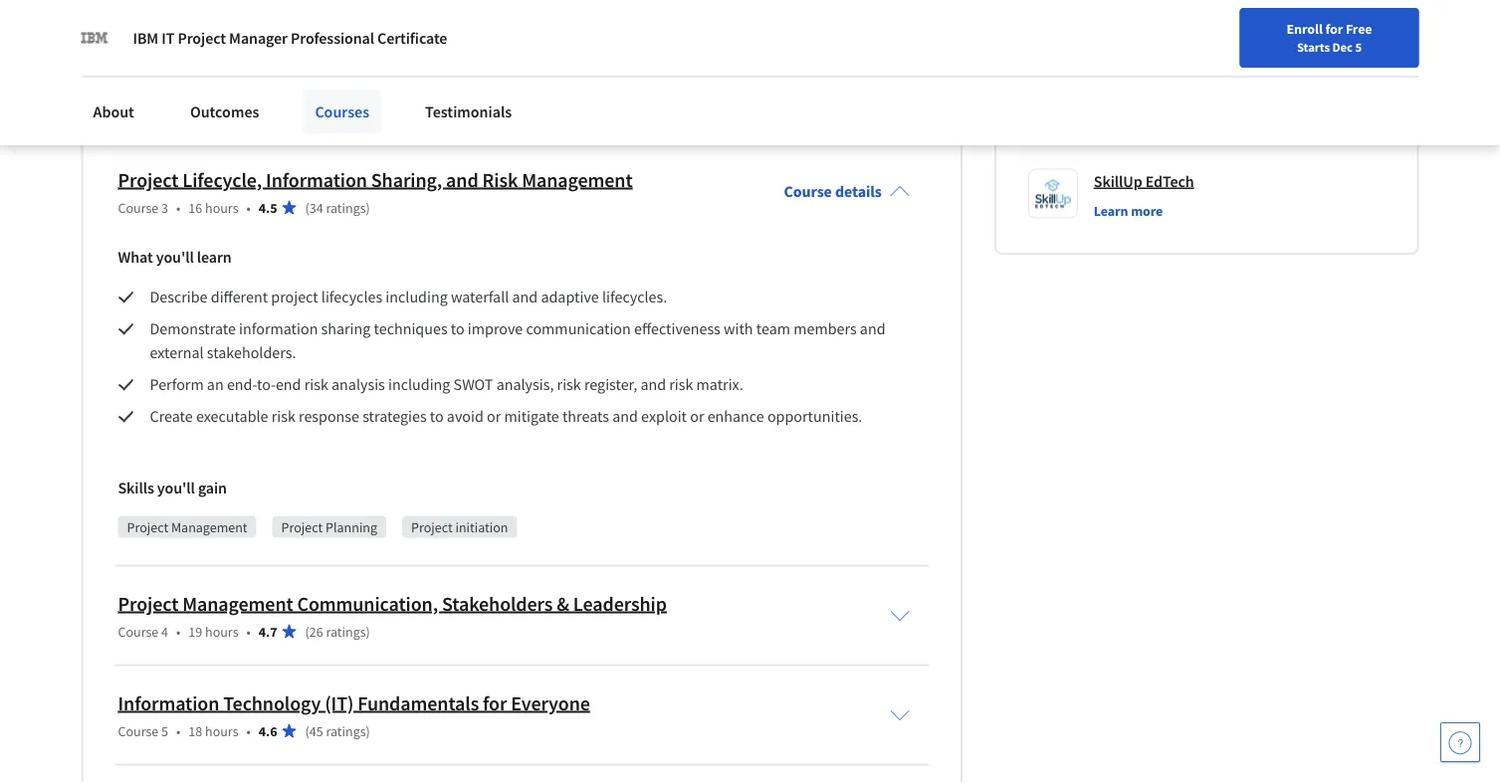 Task type: locate. For each thing, give the bounding box(es) containing it.
2 4.7 from the top
[[259, 623, 277, 641]]

1 vertical spatial information
[[118, 691, 219, 716]]

about
[[93, 102, 134, 121]]

opportunities.
[[768, 407, 863, 427]]

hours right 19
[[205, 623, 238, 641]]

4 ratings from the top
[[326, 723, 366, 741]]

or right avoid
[[487, 407, 501, 427]]

16
[[189, 199, 202, 217]]

( 34 ratings )
[[305, 199, 370, 217]]

course left "3"
[[118, 199, 159, 217]]

2 ) from the top
[[366, 199, 370, 217]]

(
[[305, 99, 309, 117], [305, 199, 309, 217], [305, 623, 309, 641], [305, 723, 309, 741]]

1 vertical spatial planning
[[326, 519, 377, 537]]

4.7 left the 83
[[259, 99, 277, 117]]

0 vertical spatial information
[[266, 168, 367, 193]]

information up the 34
[[266, 168, 367, 193]]

4.7 for foundations,
[[259, 99, 277, 117]]

( for foundations,
[[305, 99, 309, 117]]

initiation
[[455, 519, 508, 537]]

hours right 20
[[205, 99, 238, 117]]

ibm it project manager professional certificate
[[133, 28, 447, 48]]

20 hours •
[[189, 99, 251, 117]]

0 vertical spatial for
[[1326, 20, 1343, 38]]

hours right the 18
[[205, 723, 238, 741]]

what
[[118, 248, 153, 268]]

project initiation
[[411, 519, 508, 537]]

ibm image
[[81, 24, 109, 52]]

3 ratings from the top
[[326, 623, 366, 641]]

to
[[451, 320, 465, 339], [430, 407, 444, 427]]

gain
[[198, 479, 227, 499]]

and right members
[[860, 320, 886, 339]]

4
[[161, 623, 168, 641]]

to inside demonstrate information sharing techniques to improve communication effectiveness with team members and external stakeholders.
[[451, 320, 465, 339]]

information
[[266, 168, 367, 193], [118, 691, 219, 716]]

members
[[794, 320, 857, 339]]

( 26 ratings )
[[305, 623, 370, 641]]

0 horizontal spatial to
[[430, 407, 444, 427]]

0 vertical spatial planning
[[536, 68, 611, 93]]

5 inside enroll for free starts dec 5
[[1355, 39, 1362, 55]]

course
[[118, 99, 159, 117], [784, 182, 832, 202], [118, 199, 159, 217], [118, 623, 159, 641], [118, 723, 159, 741]]

2 ( from the top
[[305, 199, 309, 217]]

management up 20 hours •
[[182, 68, 293, 93]]

1 ( from the top
[[305, 99, 309, 117]]

risk up threats at the bottom
[[557, 375, 581, 395]]

for up dec
[[1326, 20, 1343, 38]]

5 left the 18
[[161, 723, 168, 741]]

course left the 18
[[118, 723, 159, 741]]

course left the details
[[784, 182, 832, 202]]

risk down end
[[272, 407, 296, 427]]

lifecycles.
[[602, 288, 667, 308]]

3 hours from the top
[[205, 623, 238, 641]]

project management foundations, initiation, and planning link
[[118, 68, 611, 93]]

3 ) from the top
[[366, 623, 370, 641]]

2 hours from the top
[[205, 199, 238, 217]]

1 4.7 from the top
[[259, 99, 277, 117]]

( 83 ratings )
[[305, 99, 370, 117]]

and
[[500, 68, 532, 93], [446, 168, 479, 193], [512, 288, 538, 308], [860, 320, 886, 339], [641, 375, 666, 395], [612, 407, 638, 427]]

register,
[[584, 375, 637, 395]]

) down communication,
[[366, 623, 370, 641]]

project
[[178, 28, 226, 48], [118, 68, 179, 93], [118, 168, 179, 193], [127, 519, 168, 537], [281, 519, 323, 537], [411, 519, 453, 537], [118, 592, 179, 617]]

information up course 5 • 18 hours •
[[118, 691, 219, 716]]

( left courses
[[305, 99, 309, 117]]

0 vertical spatial including
[[386, 288, 448, 308]]

0 vertical spatial to
[[451, 320, 465, 339]]

executable
[[196, 407, 268, 427]]

) down project management foundations, initiation, and planning
[[366, 99, 370, 117]]

including
[[386, 288, 448, 308], [388, 375, 450, 395]]

or right exploit
[[690, 407, 704, 427]]

• left the 18
[[176, 723, 181, 741]]

course 3 • 16 hours •
[[118, 199, 251, 217]]

1 hours from the top
[[205, 99, 238, 117]]

including up techniques
[[386, 288, 448, 308]]

1 horizontal spatial or
[[690, 407, 704, 427]]

project lifecycle, information sharing, and risk management
[[118, 168, 633, 193]]

and inside demonstrate information sharing techniques to improve communication effectiveness with team members and external stakeholders.
[[860, 320, 886, 339]]

• right 4
[[176, 623, 181, 641]]

end-
[[227, 375, 257, 395]]

0 vertical spatial 5
[[1355, 39, 1362, 55]]

management for project management
[[171, 519, 248, 537]]

and up exploit
[[641, 375, 666, 395]]

0 vertical spatial you'll
[[156, 248, 194, 268]]

ratings down 'foundations,'
[[326, 99, 366, 117]]

analysis
[[332, 375, 385, 395]]

or
[[487, 407, 501, 427], [690, 407, 704, 427]]

matrix.
[[697, 375, 743, 395]]

courses link
[[303, 90, 381, 133]]

demonstrate
[[150, 320, 236, 339]]

5 right dec
[[1355, 39, 1362, 55]]

learn more button
[[1094, 202, 1163, 221]]

create executable risk response strategies to avoid or mitigate threats and exploit or enhance opportunities.
[[150, 407, 863, 427]]

dec
[[1333, 39, 1353, 55]]

ratings for (it)
[[326, 723, 366, 741]]

hours right 16
[[205, 199, 238, 217]]

( right 4.5 at the left of the page
[[305, 199, 309, 217]]

risk right end
[[304, 375, 328, 395]]

4.7 left 26
[[259, 623, 277, 641]]

• left 4.5 at the left of the page
[[246, 199, 251, 217]]

project planning
[[281, 519, 377, 537]]

menu item
[[1083, 20, 1211, 85]]

ratings down (it)
[[326, 723, 366, 741]]

None search field
[[284, 12, 672, 52]]

0 horizontal spatial planning
[[326, 519, 377, 537]]

for left everyone
[[483, 691, 507, 716]]

) down project lifecycle, information sharing, and risk management
[[366, 199, 370, 217]]

you'll
[[156, 248, 194, 268], [157, 479, 195, 499]]

) down information technology (it) fundamentals for everyone "link"
[[366, 723, 370, 741]]

response
[[299, 407, 359, 427]]

( for information
[[305, 199, 309, 217]]

3
[[161, 199, 168, 217]]

course for project lifecycle, information sharing, and risk management
[[118, 199, 159, 217]]

0 horizontal spatial 5
[[161, 723, 168, 741]]

1 vertical spatial 4.7
[[259, 623, 277, 641]]

project for project initiation
[[411, 519, 453, 537]]

project for project management communication, stakeholders & leadership
[[118, 592, 179, 617]]

0 horizontal spatial for
[[483, 691, 507, 716]]

3 ( from the top
[[305, 623, 309, 641]]

( for (it)
[[305, 723, 309, 741]]

4.5
[[259, 199, 277, 217]]

0 vertical spatial 4.7
[[259, 99, 277, 117]]

( down communication,
[[305, 623, 309, 641]]

ratings
[[326, 99, 366, 117], [326, 199, 366, 217], [326, 623, 366, 641], [326, 723, 366, 741]]

create
[[150, 407, 193, 427]]

different
[[211, 288, 268, 308]]

lifecycle,
[[182, 168, 262, 193]]

management right the risk
[[522, 168, 633, 193]]

improve
[[468, 320, 523, 339]]

ratings right 26
[[326, 623, 366, 641]]

to left avoid
[[430, 407, 444, 427]]

1 horizontal spatial 5
[[1355, 39, 1362, 55]]

learn
[[1094, 203, 1129, 220]]

1 ) from the top
[[366, 99, 370, 117]]

you'll left gain
[[157, 479, 195, 499]]

4.7
[[259, 99, 277, 117], [259, 623, 277, 641]]

you'll left learn
[[156, 248, 194, 268]]

course details
[[784, 182, 882, 202]]

describe
[[150, 288, 208, 308]]

sharing
[[321, 320, 371, 339]]

4 ( from the top
[[305, 723, 309, 741]]

adaptive
[[541, 288, 599, 308]]

course 5 • 18 hours •
[[118, 723, 251, 741]]

management up 19
[[182, 592, 293, 617]]

( right 4.6
[[305, 723, 309, 741]]

testimonials link
[[413, 90, 524, 133]]

you'll for gain
[[157, 479, 195, 499]]

professional
[[291, 28, 374, 48]]

0 horizontal spatial information
[[118, 691, 219, 716]]

1 vertical spatial you'll
[[157, 479, 195, 499]]

management down gain
[[171, 519, 248, 537]]

mitigate
[[504, 407, 559, 427]]

show notifications image
[[1232, 25, 1256, 49]]

4 ) from the top
[[366, 723, 370, 741]]

project for project management
[[127, 519, 168, 537]]

including up the strategies
[[388, 375, 450, 395]]

ratings right the 34
[[326, 199, 366, 217]]

describe different project lifecycles including waterfall and adaptive lifecycles.
[[150, 288, 667, 308]]

1 ratings from the top
[[326, 99, 366, 117]]

project for project planning
[[281, 519, 323, 537]]

information technology (it) fundamentals for everyone
[[118, 691, 590, 716]]

)
[[366, 99, 370, 117], [366, 199, 370, 217], [366, 623, 370, 641], [366, 723, 370, 741]]

1 horizontal spatial to
[[451, 320, 465, 339]]

0 horizontal spatial or
[[487, 407, 501, 427]]

) for foundations,
[[366, 99, 370, 117]]

project management communication, stakeholders & leadership
[[118, 592, 667, 617]]

to left improve
[[451, 320, 465, 339]]

2 ratings from the top
[[326, 199, 366, 217]]

4 hours from the top
[[205, 723, 238, 741]]

course left 4
[[118, 623, 159, 641]]

1 horizontal spatial for
[[1326, 20, 1343, 38]]

for
[[1326, 20, 1343, 38], [483, 691, 507, 716]]

avoid
[[447, 407, 484, 427]]

45
[[309, 723, 323, 741]]

project for project lifecycle, information sharing, and risk management
[[118, 168, 179, 193]]

and up improve
[[512, 288, 538, 308]]



Task type: vqa. For each thing, say whether or not it's contained in the screenshot.
What do you want to learn? TEXT BOX
no



Task type: describe. For each thing, give the bounding box(es) containing it.
skills you'll gain
[[118, 479, 227, 499]]

lifecycles
[[321, 288, 382, 308]]

courses
[[315, 102, 369, 121]]

course left the 2
[[118, 99, 159, 117]]

course for information technology (it) fundamentals for everyone
[[118, 723, 159, 741]]

34
[[309, 199, 323, 217]]

1 vertical spatial to
[[430, 407, 444, 427]]

initiation,
[[413, 68, 496, 93]]

more
[[1131, 203, 1163, 220]]

manager
[[229, 28, 288, 48]]

1 vertical spatial for
[[483, 691, 507, 716]]

outcomes
[[190, 102, 259, 121]]

2 or from the left
[[690, 407, 704, 427]]

free
[[1346, 20, 1372, 38]]

information technology (it) fundamentals for everyone link
[[118, 691, 590, 716]]

hours for management
[[205, 623, 238, 641]]

course inside dropdown button
[[784, 182, 832, 202]]

stakeholders
[[442, 592, 553, 617]]

project management foundations, initiation, and planning
[[118, 68, 611, 93]]

1 or from the left
[[487, 407, 501, 427]]

risk
[[482, 168, 518, 193]]

you'll for learn
[[156, 248, 194, 268]]

( 45 ratings )
[[305, 723, 370, 741]]

threats
[[563, 407, 609, 427]]

course 2
[[118, 99, 168, 117]]

and down register,
[[612, 407, 638, 427]]

for inside enroll for free starts dec 5
[[1326, 20, 1343, 38]]

) for (it)
[[366, 723, 370, 741]]

skillup
[[1094, 172, 1143, 192]]

technology
[[223, 691, 321, 716]]

learn
[[197, 248, 232, 268]]

and up testimonials
[[500, 68, 532, 93]]

• right 20
[[246, 99, 251, 117]]

perform
[[150, 375, 204, 395]]

starts
[[1297, 39, 1330, 55]]

external
[[150, 343, 204, 363]]

2
[[161, 99, 168, 117]]

skills
[[118, 479, 154, 499]]

testimonials
[[425, 102, 512, 121]]

team
[[756, 320, 791, 339]]

analysis,
[[496, 375, 554, 395]]

exploit
[[641, 407, 687, 427]]

hours for lifecycle,
[[205, 199, 238, 217]]

effectiveness
[[634, 320, 721, 339]]

coursera image
[[24, 16, 150, 48]]

outcomes link
[[178, 90, 271, 133]]

what you'll learn
[[118, 248, 232, 268]]

an
[[207, 375, 224, 395]]

foundations,
[[297, 68, 409, 93]]

and left the risk
[[446, 168, 479, 193]]

learn more
[[1094, 203, 1163, 220]]

project lifecycle, information sharing, and risk management link
[[118, 168, 633, 193]]

• right 19
[[246, 623, 251, 641]]

management for project management communication, stakeholders & leadership
[[182, 592, 293, 617]]

20
[[189, 99, 202, 117]]

• right "3"
[[176, 199, 181, 217]]

course 4 • 19 hours •
[[118, 623, 251, 641]]

18
[[189, 723, 202, 741]]

) for information
[[366, 199, 370, 217]]

fundamentals
[[358, 691, 479, 716]]

help center image
[[1449, 731, 1473, 755]]

details
[[835, 182, 882, 202]]

course for project management communication, stakeholders & leadership
[[118, 623, 159, 641]]

enhance
[[708, 407, 764, 427]]

perform an end-to-end risk analysis including swot analysis, risk register, and risk matrix.
[[150, 375, 750, 395]]

risk up exploit
[[669, 375, 693, 395]]

sharing,
[[371, 168, 442, 193]]

about link
[[81, 90, 146, 133]]

management for project management foundations, initiation, and planning
[[182, 68, 293, 93]]

) for communication,
[[366, 623, 370, 641]]

83
[[309, 99, 323, 117]]

4.6
[[259, 723, 277, 741]]

1 vertical spatial 5
[[161, 723, 168, 741]]

information
[[239, 320, 318, 339]]

1 horizontal spatial information
[[266, 168, 367, 193]]

4.7 for communication,
[[259, 623, 277, 641]]

1 horizontal spatial planning
[[536, 68, 611, 93]]

stakeholders.
[[207, 343, 296, 363]]

( for communication,
[[305, 623, 309, 641]]

project for project management foundations, initiation, and planning
[[118, 68, 179, 93]]

26
[[309, 623, 323, 641]]

skillup edtech
[[1094, 172, 1194, 192]]

with
[[724, 320, 753, 339]]

&
[[557, 592, 569, 617]]

it
[[162, 28, 175, 48]]

1 vertical spatial including
[[388, 375, 450, 395]]

swot
[[454, 375, 493, 395]]

ratings for foundations,
[[326, 99, 366, 117]]

techniques
[[374, 320, 448, 339]]

communication,
[[297, 592, 438, 617]]

• left 4.6
[[246, 723, 251, 741]]

project
[[271, 288, 318, 308]]

(it)
[[325, 691, 354, 716]]

communication
[[526, 320, 631, 339]]

ratings for communication,
[[326, 623, 366, 641]]

leadership
[[573, 592, 667, 617]]

certificate
[[377, 28, 447, 48]]

enroll for free starts dec 5
[[1287, 20, 1372, 55]]

waterfall
[[451, 288, 509, 308]]

hours for technology
[[205, 723, 238, 741]]

ratings for information
[[326, 199, 366, 217]]

19
[[189, 623, 202, 641]]

end
[[276, 375, 301, 395]]

demonstrate information sharing techniques to improve communication effectiveness with team members and external stakeholders.
[[150, 320, 889, 363]]



